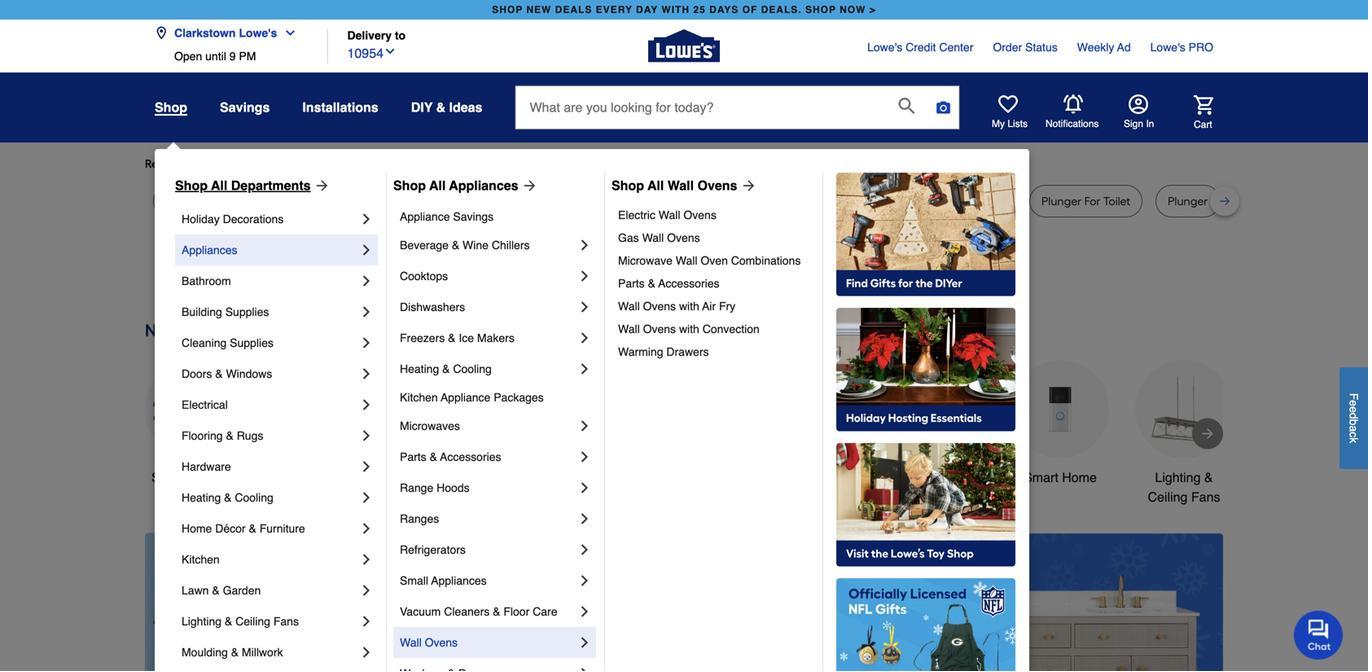 Task type: describe. For each thing, give the bounding box(es) containing it.
lowe's home improvement lists image
[[999, 95, 1018, 114]]

cleaning supplies link
[[182, 328, 358, 358]]

chevron right image for refrigerators
[[577, 542, 593, 558]]

day
[[636, 4, 658, 15]]

chevron down image
[[384, 45, 397, 58]]

status
[[1026, 41, 1058, 54]]

chevron right image for moulding & millwork
[[358, 644, 375, 661]]

microwaves link
[[400, 411, 577, 442]]

chillers
[[492, 239, 530, 252]]

range hoods
[[400, 481, 470, 495]]

supplies for building supplies
[[225, 306, 269, 319]]

for up combinations at the top right of page
[[794, 194, 810, 208]]

ovens down electric wall ovens on the top of page
[[667, 231, 700, 244]]

& for the bottom the parts & accessories "link"
[[430, 451, 437, 464]]

k
[[1348, 438, 1361, 443]]

lighting inside lighting & ceiling fans button
[[1156, 470, 1201, 485]]

shop all appliances
[[393, 178, 519, 193]]

1 vertical spatial parts & accessories link
[[400, 442, 577, 473]]

& for diy & ideas button
[[436, 100, 446, 115]]

christmas decorations button
[[517, 360, 614, 507]]

chevron right image for vacuum cleaners & floor care
[[577, 604, 593, 620]]

lowe's pro
[[1151, 41, 1214, 54]]

ranges
[[400, 512, 439, 525]]

plunger for plunger for toilet
[[1042, 194, 1082, 208]]

plumbing snake for toilet
[[707, 194, 840, 208]]

beverage & wine chillers link
[[400, 230, 577, 261]]

shop button
[[155, 99, 187, 116]]

my lists
[[992, 118, 1028, 130]]

home décor & furniture link
[[182, 513, 358, 544]]

>
[[870, 4, 876, 15]]

warming drawers
[[618, 345, 709, 358]]

visit the lowe's toy shop. image
[[837, 443, 1016, 567]]

searches
[[226, 157, 274, 171]]

chevron right image for small appliances
[[577, 573, 593, 589]]

holiday
[[182, 213, 220, 226]]

outdoor
[[766, 470, 814, 485]]

chevron right image for holiday decorations
[[358, 211, 375, 227]]

with for air
[[679, 300, 700, 313]]

appliance savings
[[400, 210, 494, 223]]

drain snake
[[878, 194, 940, 208]]

microwave wall oven combinations link
[[618, 249, 811, 272]]

hardware link
[[182, 451, 358, 482]]

chevron down image
[[277, 26, 297, 40]]

open until 9 pm
[[174, 50, 256, 63]]

chevron right image for appliances
[[358, 242, 375, 258]]

chevron right image for flooring & rugs
[[358, 428, 375, 444]]

deals
[[203, 470, 236, 485]]

f e e d b a c k button
[[1340, 367, 1369, 469]]

arrow right image for shop all departments
[[311, 178, 330, 194]]

0 vertical spatial appliances
[[449, 178, 519, 193]]

wall ovens
[[400, 636, 458, 649]]

lowe's wishes you and your family a happy hanukkah. image
[[145, 260, 1224, 301]]

millwork
[[242, 646, 283, 659]]

garden
[[223, 584, 261, 597]]

chevron right image for microwaves
[[577, 418, 593, 434]]

arrow right image for shop all wall ovens
[[738, 178, 757, 194]]

& for lighting & ceiling fans link
[[225, 615, 232, 628]]

shop for shop all deals
[[151, 470, 182, 485]]

1 vertical spatial fans
[[274, 615, 299, 628]]

cleaning
[[182, 336, 227, 349]]

appliance savings link
[[400, 204, 593, 230]]

arrow right image
[[1200, 426, 1216, 442]]

all for wall
[[648, 178, 664, 193]]

for down the notifications
[[1085, 194, 1101, 208]]

moulding & millwork
[[182, 646, 283, 659]]

all for appliances
[[429, 178, 446, 193]]

kitchen appliance packages
[[400, 391, 544, 404]]

bathroom inside button
[[909, 470, 965, 485]]

10954
[[347, 46, 384, 61]]

hardware
[[182, 460, 231, 473]]

electric wall ovens link
[[618, 204, 811, 226]]

4 snake from the left
[[908, 194, 940, 208]]

cooktops link
[[400, 261, 577, 292]]

holiday decorations
[[182, 213, 284, 226]]

3 snake from the left
[[759, 194, 791, 208]]

chevron right image for hardware
[[358, 459, 375, 475]]

shop all wall ovens link
[[612, 176, 757, 196]]

chevron right image for heating & cooling
[[577, 361, 593, 377]]

weekly
[[1078, 41, 1115, 54]]

diy & ideas
[[411, 100, 483, 115]]

chevron right image for electrical
[[358, 397, 375, 413]]

furniture
[[260, 522, 305, 535]]

wall ovens with air fry link
[[618, 295, 811, 318]]

outdoor tools & equipment
[[766, 470, 860, 505]]

cleaners
[[444, 605, 490, 618]]

with for convection
[[679, 323, 700, 336]]

small appliances
[[400, 574, 487, 587]]

10954 button
[[347, 42, 397, 63]]

heating for left heating & cooling link
[[182, 491, 221, 504]]

& for "flooring & rugs" link
[[226, 429, 234, 442]]

moulding & millwork link
[[182, 637, 358, 668]]

chat invite button image
[[1295, 610, 1344, 660]]

lowe's for lowe's credit center
[[868, 41, 903, 54]]

chevron right image for freezers & ice makers
[[577, 330, 593, 346]]

lighting inside lighting & ceiling fans link
[[182, 615, 222, 628]]

plunger for plunger
[[1168, 194, 1208, 208]]

warming drawers link
[[618, 341, 811, 363]]

1 horizontal spatial savings
[[453, 210, 494, 223]]

floor
[[504, 605, 530, 618]]

auger
[[195, 194, 227, 208]]

search image
[[899, 98, 915, 114]]

ovens down vacuum
[[425, 636, 458, 649]]

0 horizontal spatial parts
[[400, 451, 427, 464]]

wine
[[463, 239, 489, 252]]

chevron right image for cooktops
[[577, 268, 593, 284]]

lowe's pro link
[[1151, 39, 1214, 55]]

flooring & rugs
[[182, 429, 263, 442]]

flooring
[[182, 429, 223, 442]]

recommended searches for you
[[145, 157, 312, 171]]

& for doors & windows link
[[215, 367, 223, 380]]

sign in button
[[1124, 95, 1155, 130]]

accessories for the bottom the parts & accessories "link"
[[440, 451, 501, 464]]

lowe's credit center link
[[868, 39, 974, 55]]

in
[[1147, 118, 1155, 130]]

lowe's inside button
[[239, 26, 277, 40]]

0 horizontal spatial cooling
[[235, 491, 274, 504]]

ovens up gas wall ovens link
[[684, 209, 717, 222]]

shop all deals button
[[145, 360, 243, 488]]

chevron right image for parts & accessories
[[577, 449, 593, 465]]

cleaning supplies
[[182, 336, 274, 349]]

1 horizontal spatial cooling
[[453, 363, 492, 376]]

chevron right image for building supplies
[[358, 304, 375, 320]]

0 vertical spatial savings
[[220, 100, 270, 115]]

f e e d b a c k
[[1348, 393, 1361, 443]]

smart home
[[1024, 470, 1097, 485]]

2 toilet from the left
[[813, 194, 840, 208]]

appliance inside "appliance savings" link
[[400, 210, 450, 223]]

& for topmost the parts & accessories "link"
[[648, 277, 656, 290]]

b
[[1348, 419, 1361, 425]]

beverage & wine chillers
[[400, 239, 530, 252]]

home inside button
[[1063, 470, 1097, 485]]

shop new deals every day with 25 days of deals. shop now >
[[492, 4, 876, 15]]

ideas
[[449, 100, 483, 115]]

equipment
[[782, 490, 844, 505]]

doors & windows
[[182, 367, 272, 380]]

cart
[[1194, 119, 1213, 130]]

of
[[743, 4, 758, 15]]

1 e from the top
[[1348, 400, 1361, 406]]

lighting & ceiling fans inside lighting & ceiling fans button
[[1148, 470, 1221, 505]]

credit
[[906, 41, 936, 54]]

chevron right image for doors & windows
[[358, 366, 375, 382]]

& for the lawn & garden link in the left bottom of the page
[[212, 584, 220, 597]]

combinations
[[731, 254, 801, 267]]

accessories for topmost the parts & accessories "link"
[[659, 277, 720, 290]]

chevron right image for wall ovens
[[577, 635, 593, 651]]

dishwashers link
[[400, 292, 577, 323]]

lowe's home improvement cart image
[[1194, 95, 1214, 115]]

deals.
[[761, 4, 802, 15]]

ceiling inside lighting & ceiling fans link
[[236, 615, 270, 628]]

electric
[[618, 209, 656, 222]]

christmas decorations
[[531, 470, 600, 505]]

chevron right image for range hoods
[[577, 480, 593, 496]]

electrical
[[182, 398, 228, 411]]

days
[[710, 4, 739, 15]]

order status
[[993, 41, 1058, 54]]

location image
[[155, 26, 168, 40]]

& inside outdoor tools & equipment
[[851, 470, 860, 485]]

now
[[840, 4, 866, 15]]

vacuum cleaners & floor care
[[400, 605, 558, 618]]

microwave wall oven combinations
[[618, 254, 801, 267]]

ovens up new deals every day during 25 days of deals image
[[643, 300, 676, 313]]

shop for shop all appliances
[[393, 178, 426, 193]]

wall ovens with convection link
[[618, 318, 811, 341]]

pm
[[239, 50, 256, 63]]



Task type: locate. For each thing, give the bounding box(es) containing it.
with
[[679, 300, 700, 313], [679, 323, 700, 336]]

all for departments
[[211, 178, 228, 193]]

& for beverage & wine chillers link
[[452, 239, 460, 252]]

appliances down holiday
[[182, 244, 237, 257]]

kitchen link
[[182, 544, 358, 575]]

1 arrow right image from the left
[[311, 178, 330, 194]]

lighting & ceiling fans button
[[1136, 360, 1233, 507]]

kitchen up lawn
[[182, 553, 220, 566]]

2 shop from the left
[[393, 178, 426, 193]]

heating & cooling down freezers & ice makers
[[400, 363, 492, 376]]

0 vertical spatial ceiling
[[1148, 490, 1188, 505]]

ovens up warming drawers
[[643, 323, 676, 336]]

find gifts for the diyer. image
[[837, 173, 1016, 297]]

parts
[[618, 277, 645, 290], [400, 451, 427, 464]]

2 shop from the left
[[806, 4, 837, 15]]

2 snake from the left
[[638, 194, 670, 208]]

microwaves
[[400, 420, 460, 433]]

1 vertical spatial heating & cooling link
[[182, 482, 358, 513]]

tools up ranges
[[426, 470, 457, 485]]

with up drawers
[[679, 323, 700, 336]]

diy & ideas button
[[411, 93, 483, 122]]

1 horizontal spatial heating & cooling
[[400, 363, 492, 376]]

& left wine
[[452, 239, 460, 252]]

all left deals
[[185, 470, 199, 485]]

& for rightmost heating & cooling link
[[442, 363, 450, 376]]

with left air at the right of the page
[[679, 300, 700, 313]]

plunger down 'cart'
[[1168, 194, 1208, 208]]

& inside lighting & ceiling fans button
[[1205, 470, 1214, 485]]

& for moulding & millwork link
[[231, 646, 239, 659]]

1 snake from the left
[[364, 194, 396, 208]]

dishwashers
[[400, 301, 465, 314]]

arrow right image inside shop all appliances link
[[519, 178, 538, 194]]

& down arrow right image
[[1205, 470, 1214, 485]]

3 arrow right image from the left
[[738, 178, 757, 194]]

1 horizontal spatial heating & cooling link
[[400, 354, 577, 385]]

plunger
[[1042, 194, 1082, 208], [1168, 194, 1208, 208]]

0 horizontal spatial lighting & ceiling fans
[[182, 615, 299, 628]]

lowe's up pm
[[239, 26, 277, 40]]

shop up snake for plumbing
[[393, 178, 426, 193]]

chevron right image for kitchen
[[358, 552, 375, 568]]

0 vertical spatial bathroom
[[182, 275, 231, 288]]

sign in
[[1124, 118, 1155, 130]]

ceiling inside lighting & ceiling fans button
[[1148, 490, 1188, 505]]

shop for shop all wall ovens
[[612, 178, 644, 193]]

cooktops
[[400, 270, 448, 283]]

refrigerators link
[[400, 534, 577, 565]]

clarkstown lowe's button
[[155, 17, 303, 50]]

1 vertical spatial appliance
[[441, 391, 491, 404]]

refrigerators
[[400, 543, 466, 556]]

chevron right image for bathroom
[[358, 273, 375, 289]]

decorations down christmas
[[531, 490, 600, 505]]

0 vertical spatial home
[[1063, 470, 1097, 485]]

accessories
[[659, 277, 720, 290], [440, 451, 501, 464]]

1 vertical spatial ceiling
[[236, 615, 270, 628]]

0 horizontal spatial bathroom
[[182, 275, 231, 288]]

fans inside button
[[1192, 490, 1221, 505]]

appliances
[[449, 178, 519, 193], [182, 244, 237, 257], [431, 574, 487, 587]]

f
[[1348, 393, 1361, 400]]

kitchen for kitchen appliance packages
[[400, 391, 438, 404]]

0 horizontal spatial plunger
[[1042, 194, 1082, 208]]

chevron right image
[[577, 237, 593, 253], [358, 273, 375, 289], [577, 299, 593, 315], [358, 304, 375, 320], [358, 335, 375, 351], [358, 428, 375, 444], [577, 449, 593, 465], [358, 490, 375, 506], [358, 552, 375, 568], [577, 573, 593, 589], [358, 613, 375, 630], [358, 644, 375, 661], [577, 666, 593, 671]]

d
[[1348, 413, 1361, 419]]

1 vertical spatial with
[[679, 323, 700, 336]]

lowe's for lowe's pro
[[1151, 41, 1186, 54]]

0 horizontal spatial kitchen
[[182, 553, 220, 566]]

1 with from the top
[[679, 300, 700, 313]]

order
[[993, 41, 1023, 54]]

parts & accessories up hoods
[[400, 451, 501, 464]]

accessories up wall ovens with air fry
[[659, 277, 720, 290]]

& up range hoods
[[430, 451, 437, 464]]

officially licensed n f l gifts. shop now. image
[[837, 578, 1016, 671]]

shop left now
[[806, 4, 837, 15]]

None search field
[[515, 86, 960, 145]]

recommended searches for you heading
[[145, 156, 1224, 172]]

1 horizontal spatial home
[[1063, 470, 1097, 485]]

arrow right image inside shop all wall ovens link
[[738, 178, 757, 194]]

tools button
[[393, 360, 490, 488]]

& inside doors & windows link
[[215, 367, 223, 380]]

1 horizontal spatial arrow right image
[[519, 178, 538, 194]]

0 vertical spatial supplies
[[225, 306, 269, 319]]

1 vertical spatial appliances
[[182, 244, 237, 257]]

1 vertical spatial savings
[[453, 210, 494, 223]]

shop for shop all departments
[[175, 178, 208, 193]]

& inside the lawn & garden link
[[212, 584, 220, 597]]

rugs
[[237, 429, 263, 442]]

plumbing up appliance savings
[[417, 194, 467, 208]]

& right doors
[[215, 367, 223, 380]]

toilet down my at top right
[[977, 194, 1004, 208]]

1 horizontal spatial parts
[[618, 277, 645, 290]]

0 horizontal spatial parts & accessories link
[[400, 442, 577, 473]]

1 vertical spatial lighting
[[182, 615, 222, 628]]

& inside vacuum cleaners & floor care link
[[493, 605, 501, 618]]

fans down arrow right image
[[1192, 490, 1221, 505]]

& right lawn
[[212, 584, 220, 597]]

shop for shop
[[155, 100, 187, 115]]

ovens up the electric wall ovens link
[[698, 178, 738, 193]]

savings up wine
[[453, 210, 494, 223]]

1 vertical spatial decorations
[[531, 490, 600, 505]]

e up b
[[1348, 406, 1361, 413]]

home left décor
[[182, 522, 212, 535]]

supplies for cleaning supplies
[[230, 336, 274, 349]]

lists
[[1008, 118, 1028, 130]]

for
[[276, 157, 291, 171], [398, 194, 414, 208], [794, 194, 810, 208], [1085, 194, 1101, 208]]

1 vertical spatial supplies
[[230, 336, 274, 349]]

toilet down sign
[[1104, 194, 1131, 208]]

shop left new
[[492, 4, 523, 15]]

1 vertical spatial kitchen
[[182, 553, 220, 566]]

1 horizontal spatial decorations
[[531, 490, 600, 505]]

with
[[662, 4, 690, 15]]

tools inside outdoor tools & equipment
[[817, 470, 847, 485]]

& inside moulding & millwork link
[[231, 646, 239, 659]]

0 vertical spatial parts & accessories link
[[618, 272, 811, 295]]

0 vertical spatial heating & cooling
[[400, 363, 492, 376]]

& for freezers & ice makers "link"
[[448, 332, 456, 345]]

lighting up moulding
[[182, 615, 222, 628]]

0 vertical spatial cooling
[[453, 363, 492, 376]]

new
[[527, 4, 552, 15]]

1 vertical spatial heating & cooling
[[182, 491, 274, 504]]

snake down shop all appliances on the left top
[[364, 194, 396, 208]]

you
[[293, 157, 312, 171]]

decorations for christmas
[[531, 490, 600, 505]]

heating & cooling link down makers at the left of the page
[[400, 354, 577, 385]]

lowe's home improvement account image
[[1129, 95, 1149, 114]]

care
[[533, 605, 558, 618]]

& inside freezers & ice makers "link"
[[448, 332, 456, 345]]

lighting & ceiling fans link
[[182, 606, 358, 637]]

decorations inside 'link'
[[223, 213, 284, 226]]

all up snake for plumbing
[[429, 178, 446, 193]]

& right décor
[[249, 522, 256, 535]]

1 vertical spatial heating
[[182, 491, 221, 504]]

shop up toilet auger on the left top
[[175, 178, 208, 193]]

1 horizontal spatial plunger
[[1168, 194, 1208, 208]]

outdoor tools & equipment button
[[764, 360, 862, 507]]

heating down freezers
[[400, 363, 439, 376]]

& left millwork
[[231, 646, 239, 659]]

0 horizontal spatial accessories
[[440, 451, 501, 464]]

2 horizontal spatial shop
[[612, 178, 644, 193]]

arrow right image up plumbing snake for toilet
[[738, 178, 757, 194]]

1 horizontal spatial heating
[[400, 363, 439, 376]]

0 horizontal spatial decorations
[[223, 213, 284, 226]]

1 vertical spatial parts & accessories
[[400, 451, 501, 464]]

1 tools from the left
[[426, 470, 457, 485]]

1 plunger from the left
[[1042, 194, 1082, 208]]

1 horizontal spatial parts & accessories link
[[618, 272, 811, 295]]

heating & cooling down deals
[[182, 491, 274, 504]]

chevron right image for beverage & wine chillers
[[577, 237, 593, 253]]

0 horizontal spatial shop
[[175, 178, 208, 193]]

0 horizontal spatial arrow right image
[[311, 178, 330, 194]]

air
[[703, 300, 716, 313]]

2 with from the top
[[679, 323, 700, 336]]

ranges link
[[400, 503, 577, 534]]

tools
[[426, 470, 457, 485], [817, 470, 847, 485]]

0 vertical spatial parts & accessories
[[618, 277, 720, 290]]

4 toilet from the left
[[1104, 194, 1131, 208]]

all inside button
[[185, 470, 199, 485]]

& inside "flooring & rugs" link
[[226, 429, 234, 442]]

1 horizontal spatial kitchen
[[400, 391, 438, 404]]

appliances up "appliance savings" link
[[449, 178, 519, 193]]

1 vertical spatial cooling
[[235, 491, 274, 504]]

up to 40 percent off select vanities. plus get free local delivery on select vanities. image
[[434, 533, 1224, 671]]

ad
[[1118, 41, 1131, 54]]

arrow right image down you
[[311, 178, 330, 194]]

& up moulding & millwork
[[225, 615, 232, 628]]

0 vertical spatial appliance
[[400, 210, 450, 223]]

& inside lighting & ceiling fans link
[[225, 615, 232, 628]]

decorations down shop all departments link
[[223, 213, 284, 226]]

& right diy
[[436, 100, 446, 115]]

electric wall ovens
[[618, 209, 717, 222]]

0 vertical spatial lighting
[[1156, 470, 1201, 485]]

chevron right image for lawn & garden
[[358, 582, 375, 599]]

wall ovens link
[[400, 627, 577, 658]]

heating down shop all deals
[[182, 491, 221, 504]]

packages
[[494, 391, 544, 404]]

heating & cooling for rightmost heating & cooling link
[[400, 363, 492, 376]]

0 vertical spatial parts
[[618, 277, 645, 290]]

0 horizontal spatial lowe's
[[239, 26, 277, 40]]

1 horizontal spatial lighting
[[1156, 470, 1201, 485]]

0 horizontal spatial savings
[[220, 100, 270, 115]]

kitchen up microwaves
[[400, 391, 438, 404]]

shop up electric
[[612, 178, 644, 193]]

1 horizontal spatial lighting & ceiling fans
[[1148, 470, 1221, 505]]

2 e from the top
[[1348, 406, 1361, 413]]

& down deals
[[224, 491, 232, 504]]

for inside heading
[[276, 157, 291, 171]]

lowe's left pro at right
[[1151, 41, 1186, 54]]

2 horizontal spatial arrow right image
[[738, 178, 757, 194]]

1 horizontal spatial ceiling
[[1148, 490, 1188, 505]]

chevron right image for lighting & ceiling fans
[[358, 613, 375, 630]]

plumbing up gas wall ovens link
[[707, 194, 757, 208]]

home right smart on the bottom of page
[[1063, 470, 1097, 485]]

every
[[596, 4, 633, 15]]

decorations inside button
[[531, 490, 600, 505]]

0 horizontal spatial parts & accessories
[[400, 451, 501, 464]]

arrow right image
[[311, 178, 330, 194], [519, 178, 538, 194], [738, 178, 757, 194]]

2 plumbing from the left
[[707, 194, 757, 208]]

savings
[[220, 100, 270, 115], [453, 210, 494, 223]]

chevron right image for home décor & furniture
[[358, 521, 375, 537]]

shop these last-minute gifts. $99 or less. quantities are limited and won't last. image
[[145, 533, 408, 671]]

1 shop from the left
[[175, 178, 208, 193]]

arrow right image for shop all appliances
[[519, 178, 538, 194]]

my
[[992, 118, 1005, 130]]

notifications
[[1046, 118, 1099, 130]]

1 plumbing from the left
[[417, 194, 467, 208]]

1 vertical spatial lighting & ceiling fans
[[182, 615, 299, 628]]

2 horizontal spatial lowe's
[[1151, 41, 1186, 54]]

parts & accessories link down oven
[[618, 272, 811, 295]]

parts down 'microwave'
[[618, 277, 645, 290]]

0 horizontal spatial home
[[182, 522, 212, 535]]

lighting & ceiling fans down arrow right image
[[1148, 470, 1221, 505]]

9
[[229, 50, 236, 63]]

1 vertical spatial accessories
[[440, 451, 501, 464]]

shop inside shop all appliances link
[[393, 178, 426, 193]]

departments
[[231, 178, 311, 193]]

chevron right image
[[358, 211, 375, 227], [358, 242, 375, 258], [577, 268, 593, 284], [577, 330, 593, 346], [577, 361, 593, 377], [358, 366, 375, 382], [358, 397, 375, 413], [577, 418, 593, 434], [358, 459, 375, 475], [577, 480, 593, 496], [577, 511, 593, 527], [358, 521, 375, 537], [577, 542, 593, 558], [358, 582, 375, 599], [577, 604, 593, 620], [577, 635, 593, 651]]

1 horizontal spatial shop
[[393, 178, 426, 193]]

2 tools from the left
[[817, 470, 847, 485]]

3 shop from the left
[[612, 178, 644, 193]]

heating & cooling link up the furniture
[[182, 482, 358, 513]]

& down freezers & ice makers
[[442, 363, 450, 376]]

3 toilet from the left
[[977, 194, 1004, 208]]

heating for rightmost heating & cooling link
[[400, 363, 439, 376]]

open
[[174, 50, 202, 63]]

& for left heating & cooling link
[[224, 491, 232, 504]]

shop all departments link
[[175, 176, 330, 196]]

tools inside button
[[426, 470, 457, 485]]

2 plunger from the left
[[1168, 194, 1208, 208]]

0 vertical spatial decorations
[[223, 213, 284, 226]]

0 horizontal spatial heating & cooling link
[[182, 482, 358, 513]]

holiday hosting essentials. image
[[837, 308, 1016, 432]]

parts up range
[[400, 451, 427, 464]]

& right outdoor at the bottom of the page
[[851, 470, 860, 485]]

bathroom link
[[182, 266, 358, 297]]

warming
[[618, 345, 664, 358]]

parts & accessories
[[618, 277, 720, 290], [400, 451, 501, 464]]

& inside diy & ideas button
[[436, 100, 446, 115]]

& left ice
[[448, 332, 456, 345]]

shop inside shop all departments link
[[175, 178, 208, 193]]

chevron right image for ranges
[[577, 511, 593, 527]]

snake right drain
[[908, 194, 940, 208]]

0 vertical spatial accessories
[[659, 277, 720, 290]]

0 horizontal spatial heating
[[182, 491, 221, 504]]

makers
[[477, 332, 515, 345]]

1 horizontal spatial parts & accessories
[[618, 277, 720, 290]]

1 vertical spatial parts
[[400, 451, 427, 464]]

range
[[400, 481, 434, 495]]

for left you
[[276, 157, 291, 171]]

new deals every day during 25 days of deals image
[[145, 317, 1224, 344]]

heating & cooling for left heating & cooling link
[[182, 491, 274, 504]]

fans
[[1192, 490, 1221, 505], [274, 615, 299, 628]]

chevron right image for heating & cooling
[[358, 490, 375, 506]]

0 vertical spatial heating
[[400, 363, 439, 376]]

e up the d
[[1348, 400, 1361, 406]]

cooling up home décor & furniture
[[235, 491, 274, 504]]

ovens
[[698, 178, 738, 193], [684, 209, 717, 222], [667, 231, 700, 244], [643, 300, 676, 313], [643, 323, 676, 336], [425, 636, 458, 649]]

1 horizontal spatial plumbing
[[707, 194, 757, 208]]

2 arrow right image from the left
[[519, 178, 538, 194]]

tools up equipment
[[817, 470, 847, 485]]

camera image
[[936, 99, 952, 116]]

0 horizontal spatial shop
[[492, 4, 523, 15]]

shop all appliances link
[[393, 176, 538, 196]]

weekly ad
[[1078, 41, 1131, 54]]

all
[[211, 178, 228, 193], [429, 178, 446, 193], [648, 178, 664, 193], [185, 470, 199, 485]]

1 horizontal spatial lowe's
[[868, 41, 903, 54]]

decorations for holiday
[[223, 213, 284, 226]]

lighting & ceiling fans inside lighting & ceiling fans link
[[182, 615, 299, 628]]

1 vertical spatial shop
[[151, 470, 182, 485]]

all up electric wall ovens on the top of page
[[648, 178, 664, 193]]

appliance down snake for plumbing
[[400, 210, 450, 223]]

lighting down arrow right image
[[1156, 470, 1201, 485]]

0 vertical spatial with
[[679, 300, 700, 313]]

Search Query text field
[[516, 86, 886, 129]]

& left rugs
[[226, 429, 234, 442]]

flooring & rugs link
[[182, 420, 358, 451]]

toilet auger
[[165, 194, 227, 208]]

0 vertical spatial lighting & ceiling fans
[[1148, 470, 1221, 505]]

arrow right image up "appliance savings" link
[[519, 178, 538, 194]]

shop inside shop all wall ovens link
[[612, 178, 644, 193]]

0 vertical spatial kitchen
[[400, 391, 438, 404]]

lowe's home improvement logo image
[[648, 10, 720, 82]]

0 vertical spatial fans
[[1192, 490, 1221, 505]]

0 vertical spatial heating & cooling link
[[400, 354, 577, 385]]

snake up electric wall ovens on the top of page
[[638, 194, 670, 208]]

0 horizontal spatial fans
[[274, 615, 299, 628]]

parts & accessories link up hoods
[[400, 442, 577, 473]]

& inside beverage & wine chillers link
[[452, 239, 460, 252]]

lowe's left credit
[[868, 41, 903, 54]]

0 vertical spatial shop
[[155, 100, 187, 115]]

1 horizontal spatial bathroom
[[909, 470, 965, 485]]

0 horizontal spatial plumbing
[[417, 194, 467, 208]]

savings down pm
[[220, 100, 270, 115]]

shop all deals
[[151, 470, 236, 485]]

toilet left drain
[[813, 194, 840, 208]]

arrow right image inside shop all departments link
[[311, 178, 330, 194]]

0 horizontal spatial tools
[[426, 470, 457, 485]]

& inside home décor & furniture link
[[249, 522, 256, 535]]

chevron right image for dishwashers
[[577, 299, 593, 315]]

all up auger
[[211, 178, 228, 193]]

lowe's home improvement notification center image
[[1064, 95, 1084, 114]]

gas wall ovens
[[618, 231, 700, 244]]

supplies up windows
[[230, 336, 274, 349]]

toilet up holiday
[[165, 194, 193, 208]]

weekly ad link
[[1078, 39, 1131, 55]]

chevron right image for cleaning supplies
[[358, 335, 375, 351]]

lawn & garden link
[[182, 575, 358, 606]]

snake up combinations at the top right of page
[[759, 194, 791, 208]]

drain
[[878, 194, 905, 208]]

accessories down microwaves link
[[440, 451, 501, 464]]

& left floor
[[493, 605, 501, 618]]

1 shop from the left
[[492, 4, 523, 15]]

1 horizontal spatial accessories
[[659, 277, 720, 290]]

appliance up microwaves link
[[441, 391, 491, 404]]

1 vertical spatial home
[[182, 522, 212, 535]]

delivery to
[[347, 29, 406, 42]]

wall ovens with air fry
[[618, 300, 736, 313]]

plunger for toilet
[[1042, 194, 1131, 208]]

parts & accessories up wall ovens with air fry
[[618, 277, 720, 290]]

all for deals
[[185, 470, 199, 485]]

0 horizontal spatial heating & cooling
[[182, 491, 274, 504]]

1 toilet from the left
[[165, 194, 193, 208]]

kitchen for kitchen
[[182, 553, 220, 566]]

1 vertical spatial bathroom
[[909, 470, 965, 485]]

appliances up 'cleaners'
[[431, 574, 487, 587]]

sign
[[1124, 118, 1144, 130]]

lighting & ceiling fans down garden in the left of the page
[[182, 615, 299, 628]]

electrical link
[[182, 389, 358, 420]]

fans down the lawn & garden link in the left bottom of the page
[[274, 615, 299, 628]]

supplies up cleaning supplies
[[225, 306, 269, 319]]

snake for plumbing
[[364, 194, 467, 208]]

c
[[1348, 432, 1361, 438]]

small
[[400, 574, 429, 587]]

1 horizontal spatial shop
[[806, 4, 837, 15]]

shop left deals
[[151, 470, 182, 485]]

1 horizontal spatial tools
[[817, 470, 847, 485]]

& down 'microwave'
[[648, 277, 656, 290]]

cooling up kitchen appliance packages
[[453, 363, 492, 376]]

appliance inside kitchen appliance packages link
[[441, 391, 491, 404]]

1 horizontal spatial fans
[[1192, 490, 1221, 505]]

0 horizontal spatial lighting
[[182, 615, 222, 628]]

0 horizontal spatial ceiling
[[236, 615, 270, 628]]

plunger down the notifications
[[1042, 194, 1082, 208]]

shop inside button
[[151, 470, 182, 485]]

for up appliance savings
[[398, 194, 414, 208]]

range hoods link
[[400, 473, 577, 503]]

hoods
[[437, 481, 470, 495]]

shop down open
[[155, 100, 187, 115]]

2 vertical spatial appliances
[[431, 574, 487, 587]]

snake
[[364, 194, 396, 208], [638, 194, 670, 208], [759, 194, 791, 208], [908, 194, 940, 208]]



Task type: vqa. For each thing, say whether or not it's contained in the screenshot.
Ceilings in the Armstrong Ceilings Wellington White Mineral Fiber Surface-mount Ceiling Tile Sample
no



